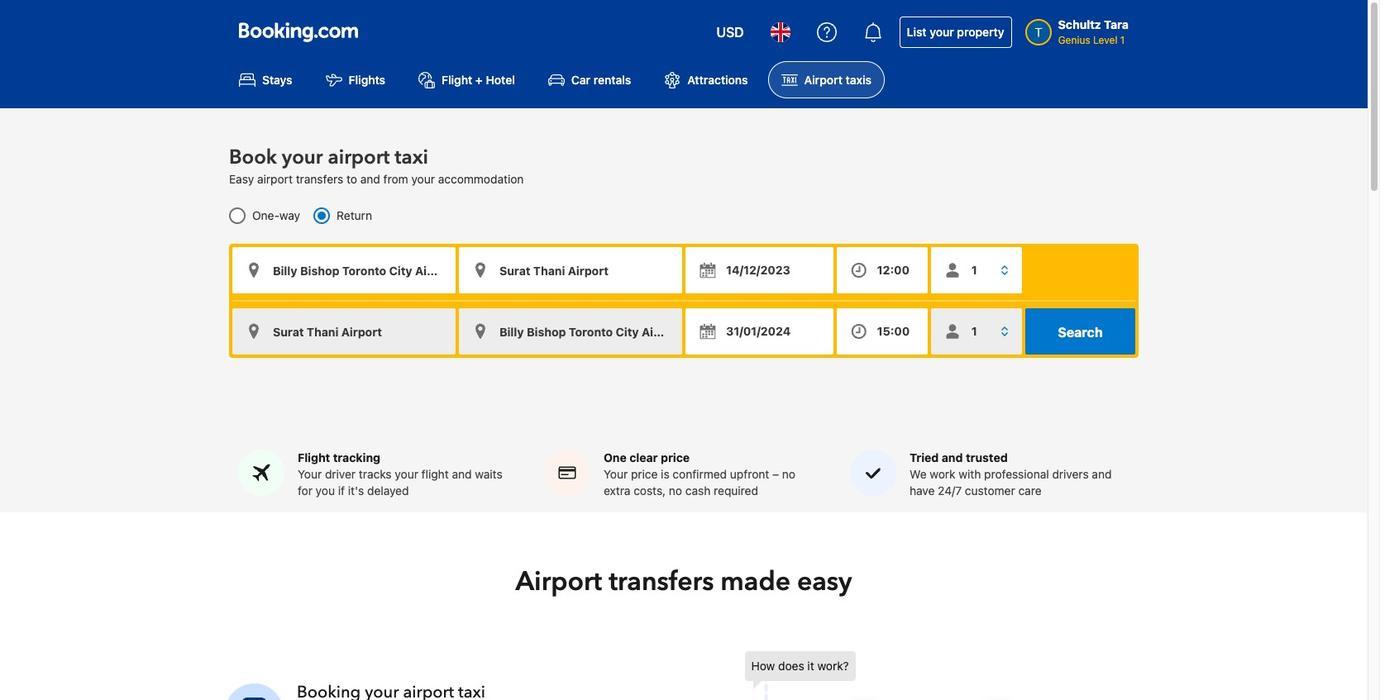 Task type: locate. For each thing, give the bounding box(es) containing it.
0 horizontal spatial airport
[[516, 564, 603, 601]]

how
[[752, 660, 776, 674]]

and inside flight tracking your driver tracks your flight and waits for you if it's delayed
[[452, 468, 472, 482]]

your up for
[[298, 468, 322, 482]]

cash
[[686, 484, 711, 498]]

airport down book
[[257, 172, 293, 186]]

and inside book your airport taxi easy airport transfers to and from your accommodation
[[361, 172, 381, 186]]

flight + hotel
[[442, 73, 515, 87]]

hotel
[[486, 73, 515, 87]]

list
[[907, 25, 927, 39]]

0 vertical spatial transfers
[[296, 172, 344, 186]]

1 horizontal spatial price
[[661, 451, 690, 465]]

flight left +
[[442, 73, 473, 87]]

flights
[[349, 73, 386, 87]]

15:00 button
[[837, 309, 928, 355]]

search
[[1059, 325, 1103, 340]]

price down clear
[[631, 468, 658, 482]]

12:00
[[878, 263, 910, 277]]

if
[[338, 484, 345, 498]]

transfers inside book your airport taxi easy airport transfers to and from your accommodation
[[296, 172, 344, 186]]

1 horizontal spatial flight
[[442, 73, 473, 87]]

genius
[[1059, 34, 1091, 46]]

your inside one clear price your price is confirmed upfront – no extra costs, no cash required
[[604, 468, 628, 482]]

airport
[[328, 144, 390, 172], [257, 172, 293, 186]]

0 vertical spatial flight
[[442, 73, 473, 87]]

1 horizontal spatial transfers
[[609, 564, 714, 601]]

we
[[910, 468, 927, 482]]

your inside flight tracking your driver tracks your flight and waits for you if it's delayed
[[395, 468, 419, 482]]

your up delayed
[[395, 468, 419, 482]]

14/12/2023
[[726, 263, 791, 277]]

1 horizontal spatial airport
[[805, 73, 843, 87]]

your right book
[[282, 144, 323, 172]]

tried
[[910, 451, 939, 465]]

easy
[[229, 172, 254, 186]]

usd button
[[707, 12, 754, 52]]

0 horizontal spatial no
[[669, 484, 683, 498]]

booking airport taxi image
[[745, 652, 1093, 701], [225, 684, 284, 701]]

0 horizontal spatial your
[[298, 468, 322, 482]]

airport taxis link
[[768, 61, 885, 99]]

easy
[[798, 564, 853, 601]]

1 vertical spatial airport
[[516, 564, 603, 601]]

0 vertical spatial airport
[[805, 73, 843, 87]]

how does it work?
[[752, 660, 850, 674]]

0 vertical spatial no
[[783, 468, 796, 482]]

and right flight at left
[[452, 468, 472, 482]]

your down 'one'
[[604, 468, 628, 482]]

book your airport taxi easy airport transfers to and from your accommodation
[[229, 144, 524, 186]]

taxis
[[846, 73, 872, 87]]

tara
[[1105, 17, 1129, 31]]

waits
[[475, 468, 503, 482]]

airport
[[805, 73, 843, 87], [516, 564, 603, 601]]

costs,
[[634, 484, 666, 498]]

price up is
[[661, 451, 690, 465]]

flight for flight + hotel
[[442, 73, 473, 87]]

one clear price your price is confirmed upfront – no extra costs, no cash required
[[604, 451, 796, 498]]

your
[[298, 468, 322, 482], [604, 468, 628, 482]]

1 horizontal spatial airport
[[328, 144, 390, 172]]

does
[[779, 660, 805, 674]]

and up work
[[942, 451, 964, 465]]

airport up to
[[328, 144, 390, 172]]

1 vertical spatial transfers
[[609, 564, 714, 601]]

1 vertical spatial flight
[[298, 451, 330, 465]]

flight up driver
[[298, 451, 330, 465]]

price
[[661, 451, 690, 465], [631, 468, 658, 482]]

schultz
[[1059, 17, 1102, 31]]

book
[[229, 144, 277, 172]]

accommodation
[[438, 172, 524, 186]]

2 your from the left
[[604, 468, 628, 482]]

no right –
[[783, 468, 796, 482]]

you
[[316, 484, 335, 498]]

confirmed
[[673, 468, 727, 482]]

no
[[783, 468, 796, 482], [669, 484, 683, 498]]

taxi
[[395, 144, 429, 172]]

31/01/2024
[[726, 325, 791, 339]]

1
[[1121, 34, 1126, 46]]

car
[[572, 73, 591, 87]]

usd
[[717, 25, 744, 40]]

is
[[661, 468, 670, 482]]

car rentals
[[572, 73, 632, 87]]

your
[[930, 25, 955, 39], [282, 144, 323, 172], [412, 172, 435, 186], [395, 468, 419, 482]]

flight inside flight tracking your driver tracks your flight and waits for you if it's delayed
[[298, 451, 330, 465]]

0 horizontal spatial transfers
[[296, 172, 344, 186]]

no down is
[[669, 484, 683, 498]]

1 vertical spatial price
[[631, 468, 658, 482]]

level
[[1094, 34, 1118, 46]]

1 your from the left
[[298, 468, 322, 482]]

and right drivers
[[1093, 468, 1112, 482]]

stays
[[262, 73, 293, 87]]

from
[[384, 172, 409, 186]]

tracking
[[333, 451, 381, 465]]

0 horizontal spatial flight
[[298, 451, 330, 465]]

attractions
[[688, 73, 748, 87]]

transfers
[[296, 172, 344, 186], [609, 564, 714, 601]]

flight inside flight + hotel link
[[442, 73, 473, 87]]

0 vertical spatial price
[[661, 451, 690, 465]]

and right to
[[361, 172, 381, 186]]

1 horizontal spatial your
[[604, 468, 628, 482]]

extra
[[604, 484, 631, 498]]

stays link
[[226, 61, 306, 99]]

0 horizontal spatial airport
[[257, 172, 293, 186]]

for
[[298, 484, 313, 498]]

flight
[[442, 73, 473, 87], [298, 451, 330, 465]]

tried and trusted we work with professional drivers and have 24/7 customer care
[[910, 451, 1112, 498]]

made
[[721, 564, 791, 601]]



Task type: describe. For each thing, give the bounding box(es) containing it.
–
[[773, 468, 780, 482]]

rentals
[[594, 73, 632, 87]]

0 horizontal spatial booking airport taxi image
[[225, 684, 284, 701]]

one-way
[[252, 209, 300, 223]]

property
[[958, 25, 1005, 39]]

list your property
[[907, 25, 1005, 39]]

attractions link
[[651, 61, 762, 99]]

1 horizontal spatial booking airport taxi image
[[745, 652, 1093, 701]]

14/12/2023 button
[[686, 248, 834, 294]]

24/7
[[938, 484, 962, 498]]

have
[[910, 484, 935, 498]]

required
[[714, 484, 759, 498]]

Enter destination text field
[[459, 248, 683, 294]]

delayed
[[367, 484, 409, 498]]

31/01/2024 button
[[686, 309, 834, 355]]

flight tracking your driver tracks your flight and waits for you if it's delayed
[[298, 451, 503, 498]]

return
[[337, 209, 372, 223]]

15:00
[[878, 325, 910, 339]]

schultz tara genius level 1
[[1059, 17, 1129, 46]]

with
[[959, 468, 982, 482]]

Enter pick-up location text field
[[233, 248, 456, 294]]

it
[[808, 660, 815, 674]]

car rentals link
[[535, 61, 645, 99]]

flight + hotel link
[[405, 61, 529, 99]]

12:00 button
[[837, 248, 928, 294]]

your inside flight tracking your driver tracks your flight and waits for you if it's delayed
[[298, 468, 322, 482]]

flight
[[422, 468, 449, 482]]

upfront
[[731, 468, 770, 482]]

it's
[[348, 484, 364, 498]]

work?
[[818, 660, 850, 674]]

work
[[930, 468, 956, 482]]

1 vertical spatial no
[[669, 484, 683, 498]]

clear
[[630, 451, 658, 465]]

professional
[[985, 468, 1050, 482]]

1 horizontal spatial no
[[783, 468, 796, 482]]

+
[[476, 73, 483, 87]]

flight for flight tracking your driver tracks your flight and waits for you if it's delayed
[[298, 451, 330, 465]]

customer
[[965, 484, 1016, 498]]

care
[[1019, 484, 1042, 498]]

one
[[604, 451, 627, 465]]

flights link
[[312, 61, 399, 99]]

0 vertical spatial airport
[[328, 144, 390, 172]]

way
[[280, 209, 300, 223]]

one-
[[252, 209, 280, 223]]

to
[[347, 172, 357, 186]]

1 vertical spatial airport
[[257, 172, 293, 186]]

0 horizontal spatial price
[[631, 468, 658, 482]]

airport for airport transfers made easy
[[516, 564, 603, 601]]

driver
[[325, 468, 356, 482]]

list your property link
[[900, 17, 1012, 48]]

trusted
[[966, 451, 1008, 465]]

airport for airport taxis
[[805, 73, 843, 87]]

airport taxis
[[805, 73, 872, 87]]

booking.com online hotel reservations image
[[239, 22, 358, 42]]

airport transfers made easy
[[516, 564, 853, 601]]

tracks
[[359, 468, 392, 482]]

your down taxi at the top left
[[412, 172, 435, 186]]

your right list
[[930, 25, 955, 39]]

search button
[[1026, 309, 1136, 355]]

drivers
[[1053, 468, 1089, 482]]



Task type: vqa. For each thing, say whether or not it's contained in the screenshot.
holiday
no



